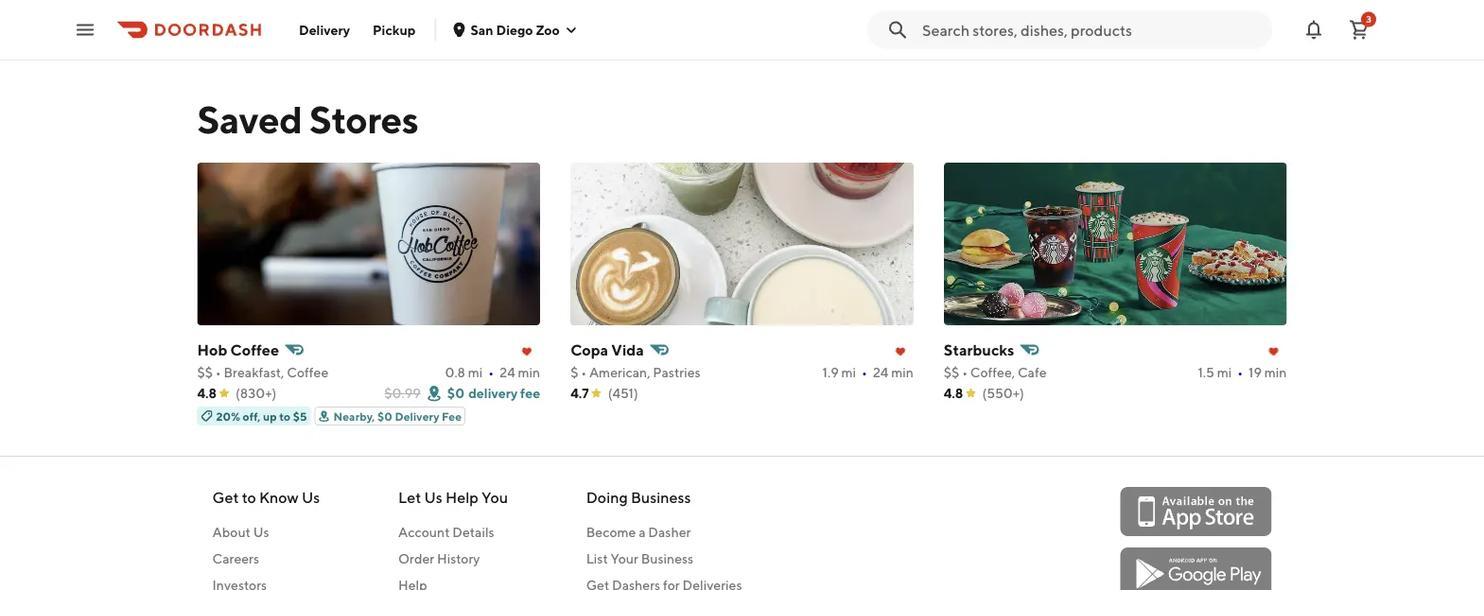 Task type: locate. For each thing, give the bounding box(es) containing it.
24 for vida
[[873, 365, 889, 380]]

1 horizontal spatial mi
[[841, 365, 856, 380]]

0 vertical spatial delivery
[[299, 22, 350, 37]]

0 horizontal spatial min
[[518, 365, 540, 380]]

to right the up
[[279, 410, 291, 423]]

min
[[518, 365, 540, 380], [891, 365, 914, 380], [1265, 365, 1287, 380]]

min right 1.9
[[891, 365, 914, 380]]

3 items, open order cart image
[[1348, 18, 1371, 41]]

get
[[212, 489, 239, 507]]

$0 down the "$0.99"
[[377, 410, 393, 423]]

24 right 1.9
[[873, 365, 889, 380]]

Store search: begin typing to search for stores available on DoorDash text field
[[922, 19, 1261, 40]]

1.5 mi • 19 min
[[1198, 365, 1287, 380]]

copa
[[571, 341, 608, 359]]

pickup button
[[361, 15, 427, 45]]

• down "hob"
[[216, 365, 221, 380]]

min up fee
[[518, 365, 540, 380]]

20%
[[216, 410, 240, 423]]

your
[[611, 551, 638, 567]]

saved stores
[[197, 96, 419, 141]]

$
[[571, 365, 578, 380]]

0 horizontal spatial to
[[242, 489, 256, 507]]

1 $$ from the left
[[197, 365, 213, 380]]

coffee up $5
[[287, 365, 328, 380]]

1 vertical spatial delivery
[[395, 410, 439, 423]]

(550+)
[[982, 385, 1024, 401]]

0 horizontal spatial $$
[[197, 365, 213, 380]]

business inside "link"
[[641, 551, 694, 567]]

off,
[[243, 410, 261, 423]]

fee
[[520, 385, 540, 401]]

2 min from the left
[[891, 365, 914, 380]]

min for vida
[[891, 365, 914, 380]]

2 horizontal spatial mi
[[1217, 365, 1232, 380]]

us for about us
[[253, 525, 269, 540]]

• right 1.9
[[862, 365, 867, 380]]

history
[[437, 551, 480, 567]]

to
[[279, 410, 291, 423], [242, 489, 256, 507]]

min right 19
[[1265, 365, 1287, 380]]

1 horizontal spatial min
[[891, 365, 914, 380]]

open menu image
[[74, 18, 96, 41]]

2 horizontal spatial min
[[1265, 365, 1287, 380]]

1 4.8 from the left
[[197, 385, 217, 401]]

coffee up the breakfast,
[[230, 341, 279, 359]]

$$ • breakfast, coffee
[[197, 365, 328, 380]]

0 horizontal spatial us
[[253, 525, 269, 540]]

2 $$ from the left
[[944, 365, 960, 380]]

$$ for starbucks
[[944, 365, 960, 380]]

4.8 up 20%
[[197, 385, 217, 401]]

doing business
[[586, 489, 691, 507]]

3 • from the left
[[581, 365, 587, 380]]

4.8 for (550+)
[[944, 385, 963, 401]]

1 horizontal spatial 24
[[873, 365, 889, 380]]

0 vertical spatial business
[[631, 489, 691, 507]]

fee
[[442, 410, 462, 423]]

zoo
[[536, 22, 560, 37]]

up
[[263, 410, 277, 423]]

0 vertical spatial coffee
[[230, 341, 279, 359]]

• right $
[[581, 365, 587, 380]]

become a dasher link
[[586, 523, 742, 542]]

hob
[[197, 341, 227, 359]]

4.8 for (830+)
[[197, 385, 217, 401]]

0 vertical spatial $0
[[447, 385, 465, 401]]

3 button
[[1340, 11, 1378, 49]]

business down become a dasher link
[[641, 551, 694, 567]]

mi right 1.9
[[841, 365, 856, 380]]

us right let
[[424, 489, 442, 507]]

us up "careers" link
[[253, 525, 269, 540]]

• left 19
[[1238, 365, 1243, 380]]

hob coffee
[[197, 341, 279, 359]]

mi for coffee
[[468, 365, 483, 380]]

1 mi from the left
[[468, 365, 483, 380]]

1 horizontal spatial $$
[[944, 365, 960, 380]]

business up become a dasher link
[[631, 489, 691, 507]]

cafe
[[1018, 365, 1047, 380]]

let us help you
[[398, 489, 508, 507]]

business
[[631, 489, 691, 507], [641, 551, 694, 567]]

4.8 down $$ • coffee, cafe
[[944, 385, 963, 401]]

$$ down starbucks in the right of the page
[[944, 365, 960, 380]]

24 up $0 delivery fee
[[500, 365, 515, 380]]

copa vida
[[571, 341, 644, 359]]

coffee
[[230, 341, 279, 359], [287, 365, 328, 380]]

min for coffee
[[518, 365, 540, 380]]

1.9
[[823, 365, 839, 380]]

• down starbucks in the right of the page
[[962, 365, 968, 380]]

$$ down "hob"
[[197, 365, 213, 380]]

0 horizontal spatial mi
[[468, 365, 483, 380]]

(830+)
[[236, 385, 276, 401]]

1.5
[[1198, 365, 1215, 380]]

1 min from the left
[[518, 365, 540, 380]]

delivery
[[299, 22, 350, 37], [395, 410, 439, 423]]

us right the know
[[302, 489, 320, 507]]

delivery down the "$0.99"
[[395, 410, 439, 423]]

1 vertical spatial coffee
[[287, 365, 328, 380]]

diego
[[496, 22, 533, 37]]

0 horizontal spatial 4.8
[[197, 385, 217, 401]]

1 horizontal spatial delivery
[[395, 410, 439, 423]]

mi right '0.8'
[[468, 365, 483, 380]]

2 • from the left
[[488, 365, 494, 380]]

order
[[398, 551, 434, 567]]

0 horizontal spatial delivery
[[299, 22, 350, 37]]

us
[[302, 489, 320, 507], [424, 489, 442, 507], [253, 525, 269, 540]]

doing
[[586, 489, 628, 507]]

0 horizontal spatial 24
[[500, 365, 515, 380]]

become
[[586, 525, 636, 540]]

delivery left pickup
[[299, 22, 350, 37]]

$$
[[197, 365, 213, 380], [944, 365, 960, 380]]

about us
[[212, 525, 269, 540]]

vida
[[611, 341, 644, 359]]

4.8
[[197, 385, 217, 401], [944, 385, 963, 401]]

mi right 1.5
[[1217, 365, 1232, 380]]

•
[[216, 365, 221, 380], [488, 365, 494, 380], [581, 365, 587, 380], [862, 365, 867, 380], [962, 365, 968, 380], [1238, 365, 1243, 380]]

24
[[500, 365, 515, 380], [873, 365, 889, 380]]

2 4.8 from the left
[[944, 385, 963, 401]]

1 24 from the left
[[500, 365, 515, 380]]

mi
[[468, 365, 483, 380], [841, 365, 856, 380], [1217, 365, 1232, 380]]

$0 down '0.8'
[[447, 385, 465, 401]]

breakfast,
[[224, 365, 284, 380]]

0.8 mi • 24 min
[[445, 365, 540, 380]]

$0.99
[[384, 385, 421, 401]]

1 horizontal spatial to
[[279, 410, 291, 423]]

0 horizontal spatial $0
[[377, 410, 393, 423]]

$0
[[447, 385, 465, 401], [377, 410, 393, 423]]

dasher
[[648, 525, 691, 540]]

san diego zoo
[[471, 22, 560, 37]]

0 vertical spatial to
[[279, 410, 291, 423]]

• up "delivery"
[[488, 365, 494, 380]]

account details
[[398, 525, 494, 540]]

1 horizontal spatial 4.8
[[944, 385, 963, 401]]

us for let us help you
[[424, 489, 442, 507]]

delivery inside button
[[299, 22, 350, 37]]

a
[[639, 525, 646, 540]]

2 24 from the left
[[873, 365, 889, 380]]

to right get
[[242, 489, 256, 507]]

2 mi from the left
[[841, 365, 856, 380]]

1 vertical spatial business
[[641, 551, 694, 567]]

2 horizontal spatial us
[[424, 489, 442, 507]]



Task type: describe. For each thing, give the bounding box(es) containing it.
20% off, up to $5
[[216, 410, 307, 423]]

3 min from the left
[[1265, 365, 1287, 380]]

3 mi from the left
[[1217, 365, 1232, 380]]

about
[[212, 525, 251, 540]]

0.8
[[445, 365, 465, 380]]

account
[[398, 525, 450, 540]]

1 horizontal spatial $0
[[447, 385, 465, 401]]

careers
[[212, 551, 259, 567]]

pastries
[[653, 365, 701, 380]]

$5
[[293, 410, 307, 423]]

1 horizontal spatial us
[[302, 489, 320, 507]]

list your business
[[586, 551, 694, 567]]

you
[[482, 489, 508, 507]]

help
[[445, 489, 479, 507]]

about us link
[[212, 523, 320, 542]]

become a dasher
[[586, 525, 691, 540]]

coffee,
[[970, 365, 1015, 380]]

delivery
[[468, 385, 518, 401]]

1 horizontal spatial coffee
[[287, 365, 328, 380]]

4 • from the left
[[862, 365, 867, 380]]

3
[[1366, 14, 1372, 25]]

0 horizontal spatial coffee
[[230, 341, 279, 359]]

order history link
[[398, 550, 508, 569]]

stores
[[309, 96, 419, 141]]

notification bell image
[[1303, 18, 1325, 41]]

order history
[[398, 551, 480, 567]]

$0 delivery fee
[[447, 385, 540, 401]]

24 for coffee
[[500, 365, 515, 380]]

get to know us
[[212, 489, 320, 507]]

19
[[1249, 365, 1262, 380]]

delivery button
[[288, 15, 361, 45]]

nearby,
[[333, 410, 375, 423]]

starbucks
[[944, 341, 1014, 359]]

1 vertical spatial $0
[[377, 410, 393, 423]]

(451)
[[608, 385, 638, 401]]

mi for vida
[[841, 365, 856, 380]]

know
[[259, 489, 299, 507]]

5 • from the left
[[962, 365, 968, 380]]

$$ • coffee, cafe
[[944, 365, 1047, 380]]

pickup
[[373, 22, 416, 37]]

san diego zoo button
[[452, 22, 579, 37]]

american,
[[589, 365, 650, 380]]

4.7
[[571, 385, 589, 401]]

san
[[471, 22, 493, 37]]

$ • american, pastries
[[571, 365, 701, 380]]

list your business link
[[586, 550, 742, 569]]

details
[[452, 525, 494, 540]]

$$ for hob coffee
[[197, 365, 213, 380]]

6 • from the left
[[1238, 365, 1243, 380]]

saved
[[197, 96, 302, 141]]

let
[[398, 489, 421, 507]]

careers link
[[212, 550, 320, 569]]

list
[[586, 551, 608, 567]]

1 • from the left
[[216, 365, 221, 380]]

nearby, $0 delivery fee
[[333, 410, 462, 423]]

1.9 mi • 24 min
[[823, 365, 914, 380]]

account details link
[[398, 523, 508, 542]]

1 vertical spatial to
[[242, 489, 256, 507]]



Task type: vqa. For each thing, say whether or not it's contained in the screenshot.
the leftmost $0
yes



